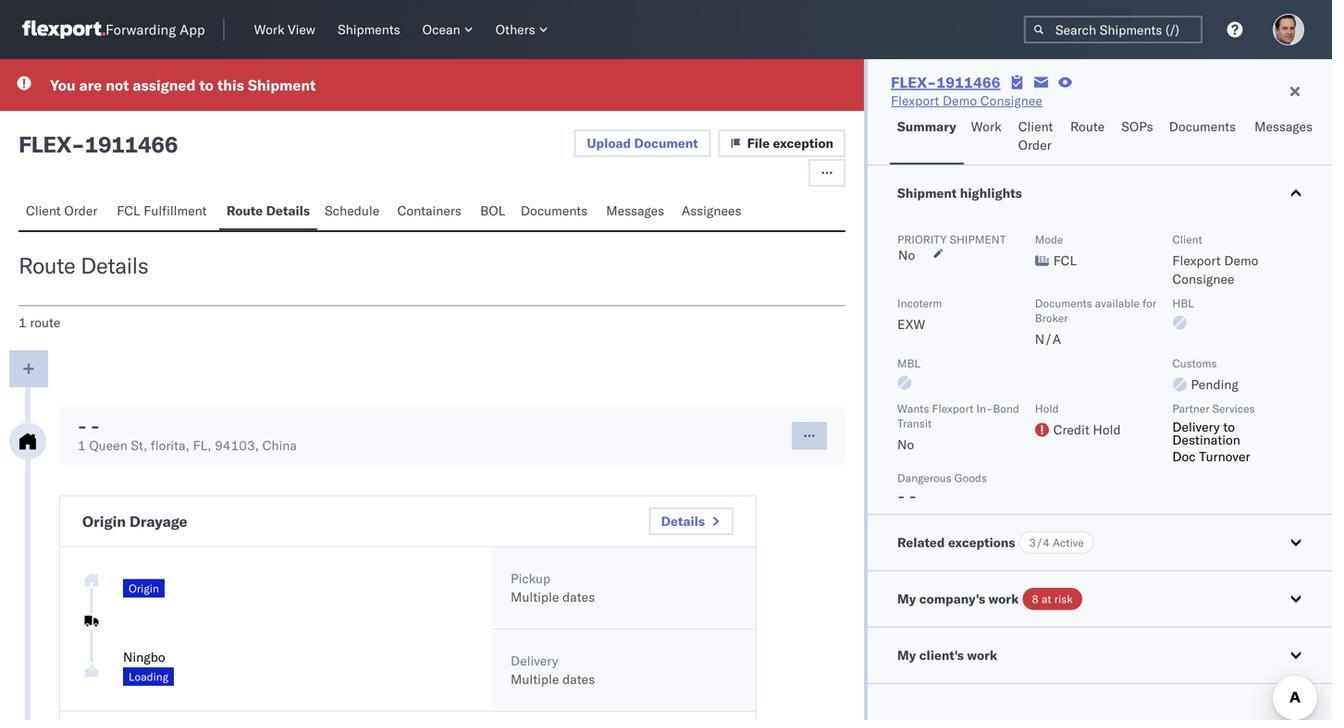 Task type: vqa. For each thing, say whether or not it's contained in the screenshot.
Dangerous
yes



Task type: describe. For each thing, give the bounding box(es) containing it.
wants
[[897, 402, 929, 416]]

fcl fulfillment button
[[109, 194, 219, 230]]

risk
[[1054, 592, 1073, 606]]

view
[[288, 21, 315, 37]]

0 horizontal spatial messages button
[[599, 194, 674, 230]]

customs
[[1172, 357, 1217, 370]]

work view link
[[247, 18, 323, 42]]

pickup
[[511, 571, 551, 587]]

my for my company's work
[[897, 591, 916, 607]]

shipments
[[338, 21, 400, 37]]

queen
[[89, 438, 127, 454]]

highlights
[[960, 185, 1022, 201]]

1 vertical spatial documents button
[[513, 194, 599, 230]]

transit
[[897, 417, 932, 431]]

exw
[[897, 316, 925, 333]]

others
[[496, 21, 535, 37]]

company's
[[919, 591, 985, 607]]

mode
[[1035, 233, 1063, 247]]

no inside wants flexport in-bond transit no
[[897, 437, 914, 453]]

origin for origin
[[129, 582, 159, 596]]

0 horizontal spatial to
[[199, 76, 214, 94]]

assignees
[[682, 203, 741, 219]]

not
[[106, 76, 129, 94]]

broker
[[1035, 311, 1068, 325]]

related exceptions
[[897, 535, 1015, 551]]

1 inside - - 1 queen st, florita, fl, 94103, china
[[78, 438, 86, 454]]

my for my client's work
[[897, 648, 916, 664]]

order for top the client order button
[[1018, 137, 1052, 153]]

details inside button
[[661, 513, 705, 530]]

0 vertical spatial client order button
[[1011, 110, 1063, 165]]

flexport demo consignee
[[891, 93, 1042, 109]]

upload document button
[[574, 130, 711, 157]]

flexport. image
[[22, 20, 105, 39]]

2 vertical spatial route
[[19, 252, 75, 279]]

shipments link
[[330, 18, 408, 42]]

pickup multiple dates
[[511, 571, 595, 605]]

1 route
[[19, 315, 61, 331]]

file
[[747, 135, 770, 151]]

work for my client's work
[[967, 648, 997, 664]]

Search Shipments (/) text field
[[1024, 16, 1203, 43]]

partner services delivery to destination doc turnover dangerous goods - -
[[897, 402, 1255, 505]]

assigned
[[133, 76, 196, 94]]

- - 1 queen st, florita, fl, 94103, china
[[78, 417, 297, 454]]

work for work
[[971, 118, 1002, 135]]

upload
[[587, 135, 631, 151]]

0 vertical spatial flexport
[[891, 93, 939, 109]]

1 horizontal spatial documents button
[[1162, 110, 1247, 165]]

containers button
[[390, 194, 473, 230]]

details inside button
[[266, 203, 310, 219]]

you are not assigned to this shipment
[[50, 76, 316, 94]]

summary button
[[890, 110, 964, 165]]

route details button
[[219, 194, 317, 230]]

fcl fulfillment
[[117, 203, 207, 219]]

flex - 1911466
[[19, 130, 178, 158]]

8 at risk
[[1032, 592, 1073, 606]]

schedule button
[[317, 194, 390, 230]]

order for bottom the client order button
[[64, 203, 97, 219]]

credit hold
[[1053, 422, 1121, 438]]

documents for the bottom documents button
[[521, 203, 588, 219]]

demo inside client flexport demo consignee incoterm exw
[[1224, 253, 1258, 269]]

active
[[1053, 536, 1084, 550]]

incoterm
[[897, 296, 942, 310]]

0 vertical spatial no
[[898, 247, 915, 263]]

wants flexport in-bond transit no
[[897, 402, 1019, 453]]

priority
[[897, 233, 947, 247]]

schedule
[[325, 203, 379, 219]]

demo inside flexport demo consignee link
[[943, 93, 977, 109]]

upload document
[[587, 135, 698, 151]]

n/a
[[1035, 331, 1061, 347]]

priority shipment
[[897, 233, 1006, 247]]

sops button
[[1114, 110, 1162, 165]]

work button
[[964, 110, 1011, 165]]

china
[[262, 438, 297, 454]]

flex-1911466
[[891, 73, 1001, 92]]

0 horizontal spatial 1911466
[[85, 130, 178, 158]]

shipment highlights
[[897, 185, 1022, 201]]

multiple for delivery
[[511, 672, 559, 688]]

my client's work
[[897, 648, 997, 664]]

this
[[217, 76, 244, 94]]

others button
[[488, 18, 556, 42]]

my client's work button
[[868, 628, 1332, 684]]

document
[[634, 135, 698, 151]]

delivery inside partner services delivery to destination doc turnover dangerous goods - -
[[1172, 419, 1220, 435]]

ocean button
[[415, 18, 481, 42]]

flexport demo consignee link
[[891, 92, 1042, 110]]

st,
[[131, 438, 147, 454]]

forwarding app
[[105, 21, 205, 38]]

forwarding app link
[[22, 20, 205, 39]]

0 horizontal spatial details
[[81, 252, 148, 279]]

flex-
[[891, 73, 936, 92]]

94103,
[[215, 438, 259, 454]]

flexport for bond
[[932, 402, 973, 416]]

route
[[30, 315, 61, 331]]

route inside "route details" button
[[227, 203, 263, 219]]

3/4
[[1029, 536, 1050, 550]]

flexport for consignee
[[1172, 253, 1221, 269]]

goods
[[954, 471, 987, 485]]

my company's work
[[897, 591, 1019, 607]]

1 horizontal spatial 1911466
[[936, 73, 1001, 92]]



Task type: locate. For each thing, give the bounding box(es) containing it.
turnover
[[1199, 449, 1250, 465]]

2 horizontal spatial details
[[661, 513, 705, 530]]

1 vertical spatial fcl
[[1053, 253, 1077, 269]]

1 left route
[[19, 315, 27, 331]]

0 vertical spatial to
[[199, 76, 214, 94]]

flexport down the flex- on the right of the page
[[891, 93, 939, 109]]

fcl for fcl fulfillment
[[117, 203, 140, 219]]

client inside client flexport demo consignee incoterm exw
[[1172, 233, 1202, 247]]

work inside the my client's work button
[[967, 648, 997, 664]]

0 vertical spatial origin
[[82, 512, 126, 531]]

delivery down pickup multiple dates
[[511, 653, 558, 669]]

app
[[180, 21, 205, 38]]

2 multiple from the top
[[511, 672, 559, 688]]

1 vertical spatial client order
[[26, 203, 97, 219]]

1 horizontal spatial details
[[266, 203, 310, 219]]

multiple inside pickup multiple dates
[[511, 589, 559, 605]]

0 vertical spatial client
[[1018, 118, 1053, 135]]

multiple inside delivery multiple dates
[[511, 672, 559, 688]]

1 horizontal spatial 1
[[78, 438, 86, 454]]

services
[[1212, 402, 1255, 416]]

0 horizontal spatial hold
[[1035, 402, 1059, 416]]

my left company's
[[897, 591, 916, 607]]

0 vertical spatial client order
[[1018, 118, 1053, 153]]

shipment up priority
[[897, 185, 957, 201]]

fcl for fcl
[[1053, 253, 1077, 269]]

1 horizontal spatial demo
[[1224, 253, 1258, 269]]

1 vertical spatial messages
[[606, 203, 664, 219]]

destination
[[1172, 432, 1240, 448]]

origin drayage
[[82, 512, 187, 531]]

dates for pickup multiple dates
[[562, 589, 595, 605]]

1 vertical spatial work
[[971, 118, 1002, 135]]

flex-1911466 link
[[891, 73, 1001, 92]]

delivery down the partner
[[1172, 419, 1220, 435]]

bol button
[[473, 194, 513, 230]]

1 vertical spatial route
[[227, 203, 263, 219]]

1 horizontal spatial client
[[1018, 118, 1053, 135]]

2 vertical spatial documents
[[1035, 296, 1092, 310]]

flexport inside wants flexport in-bond transit no
[[932, 402, 973, 416]]

shipment right this
[[248, 76, 316, 94]]

1 horizontal spatial messages button
[[1247, 110, 1323, 165]]

consignee up work 'button'
[[980, 93, 1042, 109]]

consignee up 'hbl'
[[1172, 271, 1234, 287]]

1 horizontal spatial work
[[971, 118, 1002, 135]]

no down transit
[[897, 437, 914, 453]]

1 horizontal spatial messages
[[1254, 118, 1313, 135]]

to inside partner services delivery to destination doc turnover dangerous goods - -
[[1223, 419, 1235, 435]]

1 vertical spatial 1
[[78, 438, 86, 454]]

0 vertical spatial route
[[1070, 118, 1105, 135]]

summary
[[897, 118, 956, 135]]

messages button
[[1247, 110, 1323, 165], [599, 194, 674, 230]]

dates inside pickup multiple dates
[[562, 589, 595, 605]]

no down priority
[[898, 247, 915, 263]]

1 dates from the top
[[562, 589, 595, 605]]

0 vertical spatial multiple
[[511, 589, 559, 605]]

forwarding
[[105, 21, 176, 38]]

client order
[[1018, 118, 1053, 153], [26, 203, 97, 219]]

1 left queen
[[78, 438, 86, 454]]

8
[[1032, 592, 1039, 606]]

1 vertical spatial details
[[81, 252, 148, 279]]

documents button
[[1162, 110, 1247, 165], [513, 194, 599, 230]]

you
[[50, 76, 76, 94]]

1 multiple from the top
[[511, 589, 559, 605]]

1 vertical spatial hold
[[1093, 422, 1121, 438]]

route details left schedule at the left of page
[[227, 203, 310, 219]]

work down flexport demo consignee link
[[971, 118, 1002, 135]]

0 horizontal spatial work
[[254, 21, 284, 37]]

2 vertical spatial client
[[1172, 233, 1202, 247]]

work left the view
[[254, 21, 284, 37]]

0 horizontal spatial order
[[64, 203, 97, 219]]

route right the fulfillment
[[227, 203, 263, 219]]

0 vertical spatial messages
[[1254, 118, 1313, 135]]

0 vertical spatial shipment
[[248, 76, 316, 94]]

shipment inside 'button'
[[897, 185, 957, 201]]

bol
[[480, 203, 505, 219]]

0 vertical spatial delivery
[[1172, 419, 1220, 435]]

delivery inside delivery multiple dates
[[511, 653, 558, 669]]

client for bottom the client order button
[[26, 203, 61, 219]]

1 horizontal spatial client order
[[1018, 118, 1053, 153]]

1 vertical spatial documents
[[521, 203, 588, 219]]

documents
[[1169, 118, 1236, 135], [521, 203, 588, 219], [1035, 296, 1092, 310]]

origin left drayage
[[82, 512, 126, 531]]

1 horizontal spatial to
[[1223, 419, 1235, 435]]

shipment highlights button
[[868, 166, 1332, 221]]

dates for delivery multiple dates
[[562, 672, 595, 688]]

work inside 'button'
[[971, 118, 1002, 135]]

2 horizontal spatial client
[[1172, 233, 1202, 247]]

order down flex - 1911466
[[64, 203, 97, 219]]

messages
[[1254, 118, 1313, 135], [606, 203, 664, 219]]

1 vertical spatial route details
[[19, 252, 148, 279]]

credit
[[1053, 422, 1089, 438]]

1 vertical spatial client
[[26, 203, 61, 219]]

order inside client order
[[1018, 137, 1052, 153]]

0 vertical spatial consignee
[[980, 93, 1042, 109]]

documents for the rightmost documents button
[[1169, 118, 1236, 135]]

1 vertical spatial multiple
[[511, 672, 559, 688]]

2 horizontal spatial route
[[1070, 118, 1105, 135]]

1 vertical spatial work
[[967, 648, 997, 664]]

hbl
[[1172, 296, 1194, 310]]

ningbo loading
[[123, 649, 169, 684]]

flex
[[19, 130, 71, 158]]

0 horizontal spatial route
[[19, 252, 75, 279]]

client order button up highlights
[[1011, 110, 1063, 165]]

client for top the client order button
[[1018, 118, 1053, 135]]

in-
[[976, 402, 993, 416]]

0 vertical spatial my
[[897, 591, 916, 607]]

client order down flex
[[26, 203, 97, 219]]

1 horizontal spatial fcl
[[1053, 253, 1077, 269]]

client flexport demo consignee incoterm exw
[[897, 233, 1258, 333]]

1 vertical spatial messages button
[[599, 194, 674, 230]]

0 vertical spatial dates
[[562, 589, 595, 605]]

origin down origin drayage
[[129, 582, 159, 596]]

1
[[19, 315, 27, 331], [78, 438, 86, 454]]

0 horizontal spatial origin
[[82, 512, 126, 531]]

to left this
[[199, 76, 214, 94]]

0 vertical spatial work
[[988, 591, 1019, 607]]

0 horizontal spatial demo
[[943, 93, 977, 109]]

client order button
[[1011, 110, 1063, 165], [19, 194, 109, 230]]

2 vertical spatial flexport
[[932, 402, 973, 416]]

client right work 'button'
[[1018, 118, 1053, 135]]

related
[[897, 535, 945, 551]]

fcl
[[117, 203, 140, 219], [1053, 253, 1077, 269]]

dangerous
[[897, 471, 952, 485]]

2 my from the top
[[897, 648, 916, 664]]

1911466 down not
[[85, 130, 178, 158]]

documents right sops
[[1169, 118, 1236, 135]]

documents button right bol
[[513, 194, 599, 230]]

0 vertical spatial order
[[1018, 137, 1052, 153]]

0 vertical spatial messages button
[[1247, 110, 1323, 165]]

flexport left in-
[[932, 402, 973, 416]]

sops
[[1121, 118, 1153, 135]]

0 horizontal spatial documents button
[[513, 194, 599, 230]]

ocean
[[422, 21, 460, 37]]

partner
[[1172, 402, 1209, 416]]

1911466 up 'flexport demo consignee' at the right
[[936, 73, 1001, 92]]

no
[[898, 247, 915, 263], [897, 437, 914, 453]]

flexport up 'hbl'
[[1172, 253, 1221, 269]]

0 vertical spatial documents button
[[1162, 110, 1247, 165]]

work right client's
[[967, 648, 997, 664]]

doc
[[1172, 449, 1196, 465]]

1 vertical spatial to
[[1223, 419, 1235, 435]]

dates inside delivery multiple dates
[[562, 672, 595, 688]]

2 dates from the top
[[562, 672, 595, 688]]

0 vertical spatial hold
[[1035, 402, 1059, 416]]

exception
[[773, 135, 833, 151]]

1 vertical spatial dates
[[562, 672, 595, 688]]

1 horizontal spatial hold
[[1093, 422, 1121, 438]]

consignee
[[980, 93, 1042, 109], [1172, 271, 1234, 287]]

1 vertical spatial flexport
[[1172, 253, 1221, 269]]

multiple for pickup
[[511, 589, 559, 605]]

1 vertical spatial shipment
[[897, 185, 957, 201]]

client order for bottom the client order button
[[26, 203, 97, 219]]

1 vertical spatial origin
[[129, 582, 159, 596]]

-
[[71, 130, 85, 158], [78, 417, 87, 436], [91, 417, 100, 436], [897, 488, 905, 505], [909, 488, 917, 505]]

0 vertical spatial documents
[[1169, 118, 1236, 135]]

1911466
[[936, 73, 1001, 92], [85, 130, 178, 158]]

are
[[79, 76, 102, 94]]

client order for top the client order button
[[1018, 118, 1053, 153]]

file exception
[[747, 135, 833, 151]]

1 horizontal spatial delivery
[[1172, 419, 1220, 435]]

client order button down flex
[[19, 194, 109, 230]]

ningbo
[[123, 649, 165, 666]]

1 vertical spatial delivery
[[511, 653, 558, 669]]

work left 8
[[988, 591, 1019, 607]]

0 vertical spatial work
[[254, 21, 284, 37]]

shipment
[[248, 76, 316, 94], [897, 185, 957, 201]]

fulfillment
[[144, 203, 207, 219]]

1 vertical spatial client order button
[[19, 194, 109, 230]]

3/4 active
[[1029, 536, 1084, 550]]

1 horizontal spatial consignee
[[1172, 271, 1234, 287]]

consignee inside client flexport demo consignee incoterm exw
[[1172, 271, 1234, 287]]

route
[[1070, 118, 1105, 135], [227, 203, 263, 219], [19, 252, 75, 279]]

hold up credit
[[1035, 402, 1059, 416]]

1 vertical spatial no
[[897, 437, 914, 453]]

work view
[[254, 21, 315, 37]]

route left sops
[[1070, 118, 1105, 135]]

0 vertical spatial route details
[[227, 203, 310, 219]]

0 horizontal spatial route details
[[19, 252, 148, 279]]

hold
[[1035, 402, 1059, 416], [1093, 422, 1121, 438]]

documents up broker
[[1035, 296, 1092, 310]]

containers
[[397, 203, 461, 219]]

route details up route
[[19, 252, 148, 279]]

loading
[[129, 670, 169, 684]]

fcl down mode
[[1053, 253, 1077, 269]]

for
[[1143, 296, 1156, 310]]

route inside 'route' button
[[1070, 118, 1105, 135]]

2 vertical spatial details
[[661, 513, 705, 530]]

0 vertical spatial fcl
[[117, 203, 140, 219]]

0 horizontal spatial delivery
[[511, 653, 558, 669]]

hold right credit
[[1093, 422, 1121, 438]]

available
[[1095, 296, 1140, 310]]

route details
[[227, 203, 310, 219], [19, 252, 148, 279]]

0 horizontal spatial client order
[[26, 203, 97, 219]]

fcl inside fcl fulfillment button
[[117, 203, 140, 219]]

1 my from the top
[[897, 591, 916, 607]]

1 vertical spatial 1911466
[[85, 130, 178, 158]]

2 horizontal spatial documents
[[1169, 118, 1236, 135]]

0 horizontal spatial consignee
[[980, 93, 1042, 109]]

documents button right sops
[[1162, 110, 1247, 165]]

client order right work 'button'
[[1018, 118, 1053, 153]]

0 horizontal spatial client
[[26, 203, 61, 219]]

route details inside button
[[227, 203, 310, 219]]

my left client's
[[897, 648, 916, 664]]

1 vertical spatial my
[[897, 648, 916, 664]]

client up 'hbl'
[[1172, 233, 1202, 247]]

to down services
[[1223, 419, 1235, 435]]

work for work view
[[254, 21, 284, 37]]

client down flex
[[26, 203, 61, 219]]

1 horizontal spatial documents
[[1035, 296, 1092, 310]]

details
[[266, 203, 310, 219], [81, 252, 148, 279], [661, 513, 705, 530]]

route up route
[[19, 252, 75, 279]]

my inside button
[[897, 648, 916, 664]]

documents right the bol button
[[521, 203, 588, 219]]

0 horizontal spatial messages
[[606, 203, 664, 219]]

order right work 'button'
[[1018, 137, 1052, 153]]

work
[[988, 591, 1019, 607], [967, 648, 997, 664]]

0 horizontal spatial documents
[[521, 203, 588, 219]]

0 horizontal spatial shipment
[[248, 76, 316, 94]]

1 horizontal spatial shipment
[[897, 185, 957, 201]]

0 vertical spatial 1
[[19, 315, 27, 331]]

0 horizontal spatial fcl
[[117, 203, 140, 219]]

drayage
[[130, 512, 187, 531]]

multiple
[[511, 589, 559, 605], [511, 672, 559, 688]]

my
[[897, 591, 916, 607], [897, 648, 916, 664]]

fcl left the fulfillment
[[117, 203, 140, 219]]

1 horizontal spatial route details
[[227, 203, 310, 219]]

work for my company's work
[[988, 591, 1019, 607]]

assignees button
[[674, 194, 752, 230]]

flexport inside client flexport demo consignee incoterm exw
[[1172, 253, 1221, 269]]

at
[[1042, 592, 1051, 606]]

documents available for broker n/a
[[1035, 296, 1156, 347]]

1 vertical spatial demo
[[1224, 253, 1258, 269]]

pending
[[1191, 376, 1239, 393]]

exceptions
[[948, 535, 1015, 551]]

0 horizontal spatial client order button
[[19, 194, 109, 230]]

details button
[[649, 508, 734, 536]]

1 vertical spatial order
[[64, 203, 97, 219]]

origin
[[82, 512, 126, 531], [129, 582, 159, 596]]

1 horizontal spatial origin
[[129, 582, 159, 596]]

fl,
[[193, 438, 211, 454]]

1 horizontal spatial route
[[227, 203, 263, 219]]

origin for origin drayage
[[82, 512, 126, 531]]

delivery multiple dates
[[511, 653, 595, 688]]

route button
[[1063, 110, 1114, 165]]

work
[[254, 21, 284, 37], [971, 118, 1002, 135]]

0 vertical spatial 1911466
[[936, 73, 1001, 92]]

1 vertical spatial consignee
[[1172, 271, 1234, 287]]

documents inside documents available for broker n/a
[[1035, 296, 1092, 310]]



